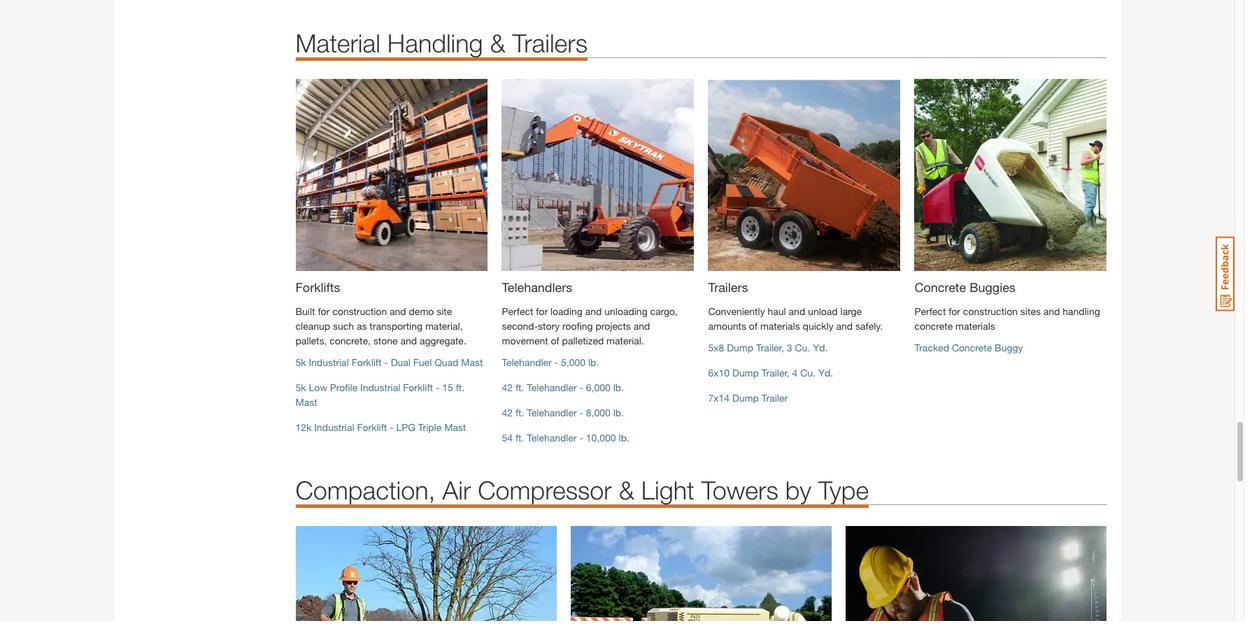 Task type: vqa. For each thing, say whether or not it's contained in the screenshot.
ACRYLIC
no



Task type: locate. For each thing, give the bounding box(es) containing it.
0 horizontal spatial for
[[318, 306, 330, 318]]

ft. for 54 ft. telehandler - 10,000 lb.
[[516, 432, 524, 444]]

0 vertical spatial &
[[490, 28, 505, 58]]

0 vertical spatial industrial
[[309, 357, 349, 369]]

materials up "tracked concrete buggy"
[[956, 320, 995, 332]]

dump right the 5x8
[[727, 342, 753, 354]]

2 vertical spatial forklift
[[357, 422, 387, 434]]

2 for from the left
[[536, 306, 548, 318]]

material handling & trailers
[[296, 28, 588, 58]]

2 vertical spatial dump
[[732, 393, 759, 404]]

sites
[[1021, 306, 1041, 318]]

0 vertical spatial trailers
[[512, 28, 588, 58]]

and right sites
[[1044, 306, 1060, 318]]

5k left the 'low'
[[296, 382, 306, 394]]

cu.
[[795, 342, 810, 354], [800, 367, 816, 379]]

0 horizontal spatial construction
[[332, 306, 387, 318]]

2 vertical spatial mast
[[444, 422, 466, 434]]

1 horizontal spatial perfect
[[915, 306, 946, 318]]

material.
[[607, 335, 644, 347]]

compressor
[[478, 476, 612, 506]]

perfect up 'concrete'
[[915, 306, 946, 318]]

1 vertical spatial 42
[[502, 407, 513, 419]]

5k low profile industrial forklift - 15 ft. mast
[[296, 382, 465, 409]]

buggy
[[995, 342, 1023, 354]]

for inside perfect for construction sites and handling concrete materials
[[949, 306, 960, 318]]

construction inside built for construction and demo site cleanup such as transporting material, pallets, concrete, stone and aggregate.
[[332, 306, 387, 318]]

concrete buggies image
[[915, 79, 1107, 272]]

& right the handling
[[490, 28, 505, 58]]

0 vertical spatial cu.
[[795, 342, 810, 354]]

perfect inside "perfect for loading and unloading cargo, second-story roofing projects and movement of palletized material."
[[502, 306, 533, 318]]

2 perfect from the left
[[915, 306, 946, 318]]

construction up as
[[332, 306, 387, 318]]

yd.
[[813, 342, 828, 354], [818, 367, 833, 379]]

1 horizontal spatial &
[[619, 476, 634, 506]]

compaction, air compressor & light towers by type
[[296, 476, 869, 506]]

concrete,
[[330, 335, 371, 347]]

ft. right 54
[[516, 432, 524, 444]]

5k down the pallets,
[[296, 357, 306, 369]]

for
[[318, 306, 330, 318], [536, 306, 548, 318], [949, 306, 960, 318]]

for up story
[[536, 306, 548, 318]]

- left the dual
[[384, 357, 388, 369]]

industrial down 5k industrial forklift - dual fuel quad mast link
[[360, 382, 400, 394]]

1 vertical spatial 5k
[[296, 382, 306, 394]]

1 vertical spatial cu.
[[800, 367, 816, 379]]

1 materials from the left
[[760, 320, 800, 332]]

0 vertical spatial of
[[749, 320, 758, 332]]

lb. right 6,000
[[613, 382, 624, 394]]

conveniently
[[708, 306, 765, 318]]

1 vertical spatial concrete
[[952, 342, 992, 354]]

0 horizontal spatial perfect
[[502, 306, 533, 318]]

1 construction from the left
[[332, 306, 387, 318]]

yd. down quickly
[[813, 342, 828, 354]]

power & lighting image
[[846, 527, 1107, 622]]

5x8
[[708, 342, 724, 354]]

materials for concrete buggies
[[956, 320, 995, 332]]

for inside "perfect for loading and unloading cargo, second-story roofing projects and movement of palletized material."
[[536, 306, 548, 318]]

and up the transporting
[[390, 306, 406, 318]]

2 horizontal spatial for
[[949, 306, 960, 318]]

0 horizontal spatial of
[[551, 335, 559, 347]]

movement
[[502, 335, 548, 347]]

transporting
[[370, 320, 423, 332]]

unloading
[[605, 306, 648, 318]]

1 perfect from the left
[[502, 306, 533, 318]]

dump for 5x8
[[727, 342, 753, 354]]

materials
[[760, 320, 800, 332], [956, 320, 995, 332]]

dump right 7x14
[[732, 393, 759, 404]]

42 up 54
[[502, 407, 513, 419]]

of
[[749, 320, 758, 332], [551, 335, 559, 347]]

and inside perfect for construction sites and handling concrete materials
[[1044, 306, 1060, 318]]

large
[[840, 306, 862, 318]]

and down unloading
[[634, 320, 650, 332]]

built
[[296, 306, 315, 318]]

construction for forklifts
[[332, 306, 387, 318]]

1 vertical spatial mast
[[296, 397, 317, 409]]

telehandler down 42 ft. telehandler - 6,000 lb.
[[527, 407, 577, 419]]

such
[[333, 320, 354, 332]]

1 horizontal spatial of
[[749, 320, 758, 332]]

by
[[785, 476, 811, 506]]

8,000
[[586, 407, 611, 419]]

mast right quad
[[461, 357, 483, 369]]

perfect inside perfect for construction sites and handling concrete materials
[[915, 306, 946, 318]]

1 horizontal spatial trailers
[[708, 280, 748, 295]]

perfect up second-
[[502, 306, 533, 318]]

- left 10,000
[[580, 432, 583, 444]]

2 5k from the top
[[296, 382, 306, 394]]

materials inside perfect for construction sites and handling concrete materials
[[956, 320, 995, 332]]

1 vertical spatial of
[[551, 335, 559, 347]]

6x10
[[708, 367, 730, 379]]

telehandler for 54 ft. telehandler - 10,000 lb.
[[527, 432, 577, 444]]

7x14 dump trailer link
[[708, 393, 788, 404]]

54 ft. telehandler - 10,000 lb. link
[[502, 432, 629, 444]]

lb. for 8,000
[[613, 407, 624, 419]]

construction down buggies at right top
[[963, 306, 1018, 318]]

1 horizontal spatial materials
[[956, 320, 995, 332]]

- for 54 ft. telehandler - 10,000 lb.
[[580, 432, 583, 444]]

0 horizontal spatial materials
[[760, 320, 800, 332]]

1 vertical spatial &
[[619, 476, 634, 506]]

2 materials from the left
[[956, 320, 995, 332]]

1 for from the left
[[318, 306, 330, 318]]

forklifts image
[[296, 79, 488, 272]]

cu. for 4
[[800, 367, 816, 379]]

- left 8,000 on the left of the page
[[580, 407, 583, 419]]

5x8 dump trailer, 3 cu. yd.
[[708, 342, 828, 354]]

2 construction from the left
[[963, 306, 1018, 318]]

cu. right 4
[[800, 367, 816, 379]]

ft.
[[456, 382, 465, 394], [516, 382, 524, 394], [516, 407, 524, 419], [516, 432, 524, 444]]

industrial right the 12k at bottom
[[314, 422, 354, 434]]

ft. down telehandler - 5,000 lb. "link"
[[516, 382, 524, 394]]

for up cleanup
[[318, 306, 330, 318]]

mast
[[461, 357, 483, 369], [296, 397, 317, 409], [444, 422, 466, 434]]

yd. for 5x8 dump trailer, 3 cu. yd.
[[813, 342, 828, 354]]

42 ft. telehandler - 6,000 lb.
[[502, 382, 624, 394]]

42 ft. telehandler - 6,000 lb. link
[[502, 382, 624, 394]]

materials for trailers
[[760, 320, 800, 332]]

1 42 from the top
[[502, 382, 513, 394]]

dump up 7x14 dump trailer link
[[732, 367, 759, 379]]

ft. down 42 ft. telehandler - 6,000 lb. link
[[516, 407, 524, 419]]

second-
[[502, 320, 538, 332]]

42 down the telehandler - 5,000 lb.
[[502, 382, 513, 394]]

- left 6,000
[[580, 382, 583, 394]]

6x10 dump trailer, 4 cu. yd. link
[[708, 367, 833, 379]]

forklift
[[352, 357, 382, 369], [403, 382, 433, 394], [357, 422, 387, 434]]

telehandler down 42 ft. telehandler - 8,000 lb. "link"
[[527, 432, 577, 444]]

and right haul
[[789, 306, 805, 318]]

dump for 6x10
[[732, 367, 759, 379]]

for inside built for construction and demo site cleanup such as transporting material, pallets, concrete, stone and aggregate.
[[318, 306, 330, 318]]

materials inside the conveniently haul and unload large amounts of materials quickly and safely.
[[760, 320, 800, 332]]

- left "lpg"
[[390, 422, 394, 434]]

0 vertical spatial 5k
[[296, 357, 306, 369]]

- left "15"
[[436, 382, 440, 394]]

3 for from the left
[[949, 306, 960, 318]]

trailer, left 4
[[762, 367, 790, 379]]

construction inside perfect for construction sites and handling concrete materials
[[963, 306, 1018, 318]]

- inside 5k low profile industrial forklift - 15 ft. mast
[[436, 382, 440, 394]]

material,
[[425, 320, 463, 332]]

mast down the 'low'
[[296, 397, 317, 409]]

compaction image
[[296, 527, 557, 622]]

materials down haul
[[760, 320, 800, 332]]

compaction,
[[296, 476, 436, 506]]

industrial
[[309, 357, 349, 369], [360, 382, 400, 394], [314, 422, 354, 434]]

as
[[357, 320, 367, 332]]

0 vertical spatial trailer,
[[756, 342, 784, 354]]

yd. right 4
[[818, 367, 833, 379]]

telehandler - 5,000 lb. link
[[502, 357, 599, 369]]

quickly
[[803, 320, 834, 332]]

story
[[538, 320, 560, 332]]

construction
[[332, 306, 387, 318], [963, 306, 1018, 318]]

material
[[296, 28, 380, 58]]

1 5k from the top
[[296, 357, 306, 369]]

for up 'concrete'
[[949, 306, 960, 318]]

7x14 dump trailer
[[708, 393, 788, 404]]

1 vertical spatial yd.
[[818, 367, 833, 379]]

lb. for 10,000
[[619, 432, 629, 444]]

ft. right "15"
[[456, 382, 465, 394]]

lb. right 8,000 on the left of the page
[[613, 407, 624, 419]]

0 horizontal spatial &
[[490, 28, 505, 58]]

1 horizontal spatial for
[[536, 306, 548, 318]]

1 horizontal spatial construction
[[963, 306, 1018, 318]]

telehandler down movement
[[502, 357, 552, 369]]

for for telehandlers
[[536, 306, 548, 318]]

of down story
[[551, 335, 559, 347]]

concrete up 'concrete'
[[915, 280, 966, 295]]

dual
[[391, 357, 411, 369]]

54 ft. telehandler - 10,000 lb.
[[502, 432, 629, 444]]

low
[[309, 382, 327, 394]]

0 vertical spatial mast
[[461, 357, 483, 369]]

0 vertical spatial forklift
[[352, 357, 382, 369]]

-
[[384, 357, 388, 369], [554, 357, 558, 369], [436, 382, 440, 394], [580, 382, 583, 394], [580, 407, 583, 419], [390, 422, 394, 434], [580, 432, 583, 444]]

mast right triple
[[444, 422, 466, 434]]

perfect
[[502, 306, 533, 318], [915, 306, 946, 318]]

2 vertical spatial industrial
[[314, 422, 354, 434]]

forklifts
[[296, 280, 340, 295]]

trailer,
[[756, 342, 784, 354], [762, 367, 790, 379]]

forklift down concrete,
[[352, 357, 382, 369]]

ft. inside 5k low profile industrial forklift - 15 ft. mast
[[456, 382, 465, 394]]

5k inside 5k low profile industrial forklift - 15 ft. mast
[[296, 382, 306, 394]]

lb. right 10,000
[[619, 432, 629, 444]]

telehandler down the telehandler - 5,000 lb.
[[527, 382, 577, 394]]

industrial up the 'low'
[[309, 357, 349, 369]]

5k
[[296, 357, 306, 369], [296, 382, 306, 394]]

trailer, left 3 at the right of page
[[756, 342, 784, 354]]

0 vertical spatial yd.
[[813, 342, 828, 354]]

trailers
[[512, 28, 588, 58], [708, 280, 748, 295]]

concrete left the buggy
[[952, 342, 992, 354]]

0 vertical spatial 42
[[502, 382, 513, 394]]

and
[[390, 306, 406, 318], [585, 306, 602, 318], [789, 306, 805, 318], [1044, 306, 1060, 318], [634, 320, 650, 332], [836, 320, 853, 332], [400, 335, 417, 347]]

forklift for lpg
[[357, 422, 387, 434]]

5k for 5k low profile industrial forklift - 15 ft. mast
[[296, 382, 306, 394]]

forklift down fuel
[[403, 382, 433, 394]]

cu. for 3
[[795, 342, 810, 354]]

1 vertical spatial trailer,
[[762, 367, 790, 379]]

1 vertical spatial dump
[[732, 367, 759, 379]]

air compressors & welding image
[[571, 527, 832, 622]]

& left light
[[619, 476, 634, 506]]

1 vertical spatial industrial
[[360, 382, 400, 394]]

42
[[502, 382, 513, 394], [502, 407, 513, 419]]

forklift down 5k low profile industrial forklift - 15 ft. mast
[[357, 422, 387, 434]]

0 vertical spatial dump
[[727, 342, 753, 354]]

buggies
[[970, 280, 1016, 295]]

telehandler
[[502, 357, 552, 369], [527, 382, 577, 394], [527, 407, 577, 419], [527, 432, 577, 444]]

of down conveniently at the right
[[749, 320, 758, 332]]

15
[[442, 382, 453, 394]]

cu. right 3 at the right of page
[[795, 342, 810, 354]]

- for 5k industrial forklift - dual fuel quad mast
[[384, 357, 388, 369]]

concrete buggies
[[915, 280, 1016, 295]]

1 vertical spatial forklift
[[403, 382, 433, 394]]

2 42 from the top
[[502, 407, 513, 419]]



Task type: describe. For each thing, give the bounding box(es) containing it.
5k for 5k industrial forklift - dual fuel quad mast
[[296, 357, 306, 369]]

- left 5,000
[[554, 357, 558, 369]]

of inside "perfect for loading and unloading cargo, second-story roofing projects and movement of palletized material."
[[551, 335, 559, 347]]

trailer, for 3
[[756, 342, 784, 354]]

for for concrete buggies
[[949, 306, 960, 318]]

ft. for 42 ft. telehandler - 6,000 lb.
[[516, 382, 524, 394]]

construction for concrete buggies
[[963, 306, 1018, 318]]

- for 42 ft. telehandler - 8,000 lb.
[[580, 407, 583, 419]]

of inside the conveniently haul and unload large amounts of materials quickly and safely.
[[749, 320, 758, 332]]

concrete
[[915, 320, 953, 332]]

amounts
[[708, 320, 746, 332]]

handling
[[387, 28, 483, 58]]

type
[[818, 476, 869, 506]]

stone
[[373, 335, 398, 347]]

12k industrial forklift - lpg triple mast
[[296, 422, 466, 434]]

cargo,
[[650, 306, 678, 318]]

0 horizontal spatial trailers
[[512, 28, 588, 58]]

industrial for lpg
[[314, 422, 354, 434]]

42 ft. telehandler - 8,000 lb.
[[502, 407, 624, 419]]

- for 42 ft. telehandler - 6,000 lb.
[[580, 382, 583, 394]]

6x10 dump trailer, 4 cu. yd.
[[708, 367, 833, 379]]

lb. for 6,000
[[613, 382, 624, 394]]

42 for 42 ft. telehandler - 6,000 lb.
[[502, 382, 513, 394]]

5x8 dump trailer, 3 cu. yd. link
[[708, 342, 828, 354]]

for for forklifts
[[318, 306, 330, 318]]

10,000
[[586, 432, 616, 444]]

yd. for 6x10 dump trailer, 4 cu. yd.
[[818, 367, 833, 379]]

air
[[442, 476, 471, 506]]

perfect for construction sites and handling concrete materials
[[915, 306, 1100, 332]]

telehandlers
[[502, 280, 572, 295]]

palletized
[[562, 335, 604, 347]]

1 vertical spatial trailers
[[708, 280, 748, 295]]

forklift for dual
[[352, 357, 382, 369]]

telehandler - 5,000 lb.
[[502, 357, 599, 369]]

loading
[[550, 306, 583, 318]]

telehandler for 42 ft. telehandler - 6,000 lb.
[[527, 382, 577, 394]]

tracked concrete buggy link
[[915, 342, 1023, 354]]

lpg
[[396, 422, 415, 434]]

trailers image
[[708, 79, 901, 272]]

roofing
[[562, 320, 593, 332]]

0 vertical spatial concrete
[[915, 280, 966, 295]]

dump for 7x14
[[732, 393, 759, 404]]

industrial inside 5k low profile industrial forklift - 15 ft. mast
[[360, 382, 400, 394]]

light
[[641, 476, 694, 506]]

safely.
[[856, 320, 883, 332]]

tracked
[[915, 342, 949, 354]]

forklift inside 5k low profile industrial forklift - 15 ft. mast
[[403, 382, 433, 394]]

unload
[[808, 306, 838, 318]]

demo
[[409, 306, 434, 318]]

built for construction and demo site cleanup such as transporting material, pallets, concrete, stone and aggregate.
[[296, 306, 466, 347]]

projects
[[596, 320, 631, 332]]

- for 12k industrial forklift - lpg triple mast
[[390, 422, 394, 434]]

handling
[[1063, 306, 1100, 318]]

trailer
[[762, 393, 788, 404]]

telehandler for 42 ft. telehandler - 8,000 lb.
[[527, 407, 577, 419]]

tracked concrete buggy
[[915, 342, 1023, 354]]

telehandlers image
[[502, 79, 694, 272]]

profile
[[330, 382, 358, 394]]

42 for 42 ft. telehandler - 8,000 lb.
[[502, 407, 513, 419]]

site
[[437, 306, 452, 318]]

42 ft. telehandler - 8,000 lb. link
[[502, 407, 624, 419]]

and down the transporting
[[400, 335, 417, 347]]

12k industrial forklift - lpg triple mast link
[[296, 422, 466, 434]]

54
[[502, 432, 513, 444]]

cleanup
[[296, 320, 330, 332]]

triple
[[418, 422, 442, 434]]

fuel
[[413, 357, 432, 369]]

haul
[[768, 306, 786, 318]]

5k low profile industrial forklift - 15 ft. mast link
[[296, 382, 465, 409]]

6,000
[[586, 382, 611, 394]]

conveniently haul and unload large amounts of materials quickly and safely.
[[708, 306, 883, 332]]

towers
[[701, 476, 778, 506]]

and down 'large'
[[836, 320, 853, 332]]

mast inside 5k low profile industrial forklift - 15 ft. mast
[[296, 397, 317, 409]]

7x14
[[708, 393, 730, 404]]

5,000
[[561, 357, 586, 369]]

3
[[787, 342, 792, 354]]

quad
[[434, 357, 458, 369]]

perfect for concrete buggies
[[915, 306, 946, 318]]

aggregate.
[[420, 335, 466, 347]]

12k
[[296, 422, 312, 434]]

ft. for 42 ft. telehandler - 8,000 lb.
[[516, 407, 524, 419]]

pallets,
[[296, 335, 327, 347]]

5k industrial forklift - dual fuel quad mast link
[[296, 357, 483, 369]]

feedback link image
[[1216, 236, 1235, 312]]

4
[[792, 367, 798, 379]]

and up roofing
[[585, 306, 602, 318]]

perfect for telehandlers
[[502, 306, 533, 318]]

trailer, for 4
[[762, 367, 790, 379]]

industrial for dual
[[309, 357, 349, 369]]

5k industrial forklift - dual fuel quad mast
[[296, 357, 483, 369]]

lb. right 5,000
[[588, 357, 599, 369]]

perfect for loading and unloading cargo, second-story roofing projects and movement of palletized material.
[[502, 306, 678, 347]]



